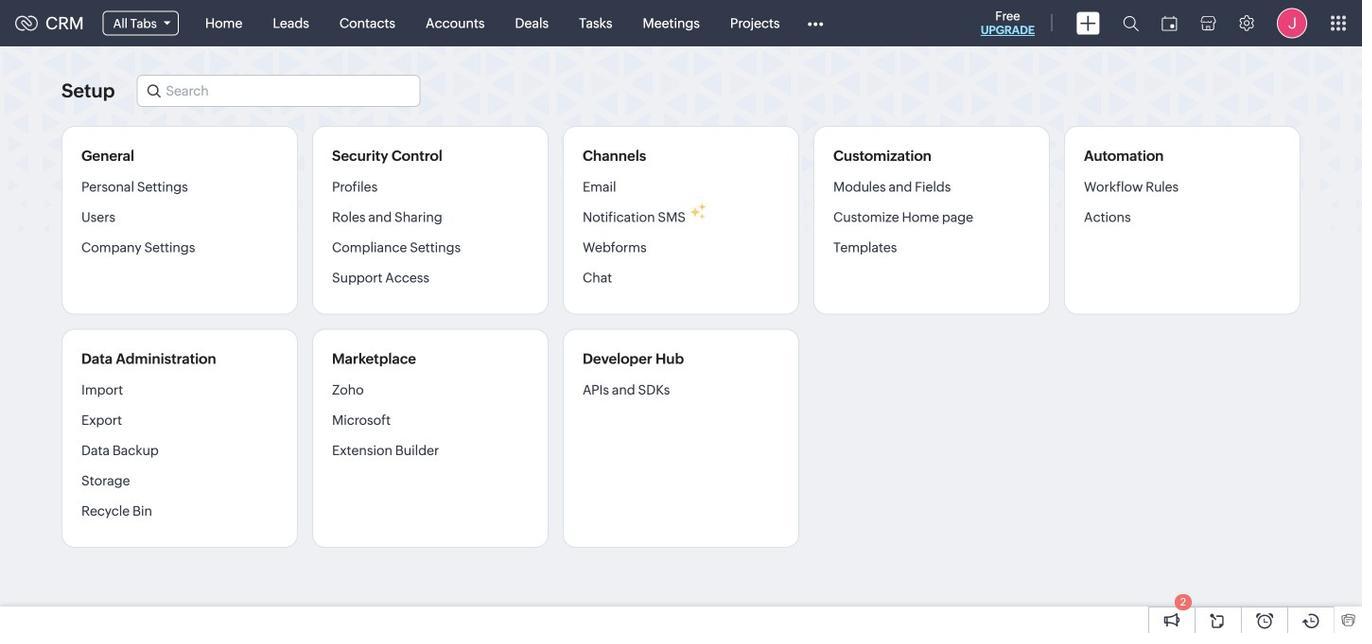 Task type: vqa. For each thing, say whether or not it's contained in the screenshot.
the Search ELEMENT
yes



Task type: locate. For each thing, give the bounding box(es) containing it.
profile element
[[1266, 0, 1319, 46]]

profile image
[[1277, 8, 1308, 38]]

create menu image
[[1077, 12, 1100, 35]]

None field
[[91, 7, 190, 39], [137, 75, 420, 107], [91, 7, 190, 39]]

Search text field
[[138, 76, 420, 106]]

logo image
[[15, 16, 38, 31]]

none field search
[[137, 75, 420, 107]]



Task type: describe. For each thing, give the bounding box(es) containing it.
Other Modules field
[[795, 8, 836, 38]]

create menu element
[[1065, 0, 1112, 46]]

search image
[[1123, 15, 1139, 31]]

calendar image
[[1162, 16, 1178, 31]]

search element
[[1112, 0, 1151, 46]]



